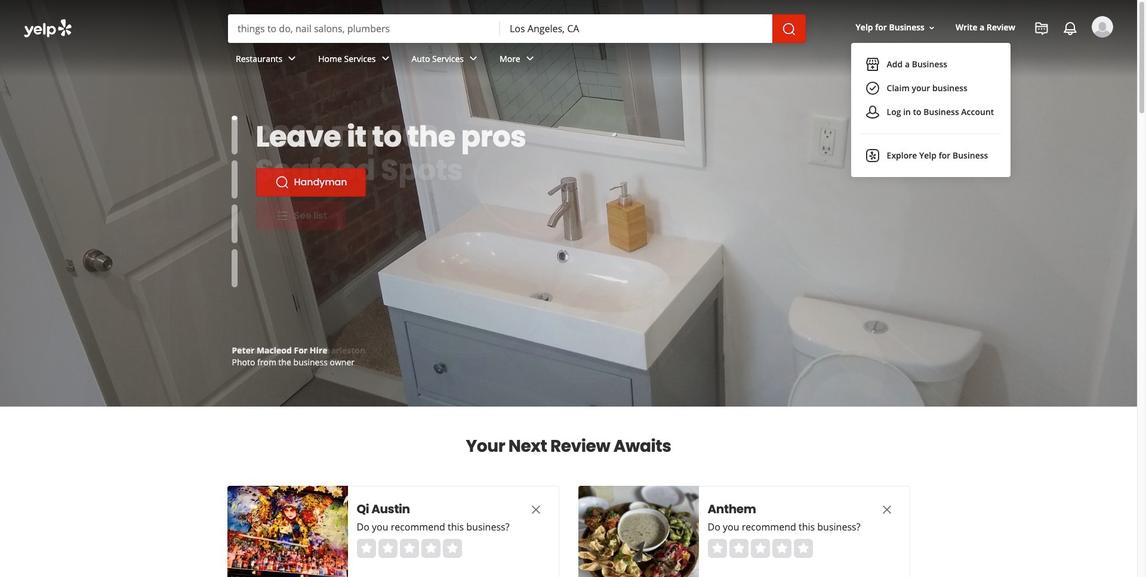 Task type: vqa. For each thing, say whether or not it's contained in the screenshot.
Photo Of Qi Austin in the left of the page
yes



Task type: describe. For each thing, give the bounding box(es) containing it.
1 24 chevron down v2 image from the left
[[285, 52, 299, 66]]

projects image
[[1035, 21, 1049, 36]]

dismiss card image for photo of qi austin
[[529, 503, 543, 517]]

3 24 chevron down v2 image from the left
[[523, 52, 537, 66]]

search image
[[782, 22, 796, 36]]

jeremy m. image
[[1092, 16, 1113, 38]]

user actions element
[[846, 15, 1130, 178]]

24 friends v2 image
[[865, 105, 880, 120]]

2 24 chevron down v2 image from the left
[[378, 52, 393, 66]]

address, neighborhood, city, state or zip search field
[[500, 14, 773, 43]]

16 chevron down v2 image
[[927, 23, 937, 33]]

photo of anthem image
[[578, 487, 699, 578]]

things to do, nail salons, plumbers search field
[[228, 14, 500, 43]]

photo of qi austin image
[[227, 487, 348, 578]]



Task type: locate. For each thing, give the bounding box(es) containing it.
24 claim v2 image
[[865, 81, 880, 96]]

none field things to do, nail salons, plumbers
[[228, 14, 500, 43]]

2 rating element from the left
[[708, 540, 813, 559]]

24 chevron down v2 image
[[466, 52, 481, 66]]

1 horizontal spatial dismiss card image
[[880, 503, 894, 517]]

2 dismiss card image from the left
[[880, 503, 894, 517]]

24 add biz v2 image
[[865, 58, 880, 72]]

(no rating) image for photo of qi austin
[[357, 540, 462, 559]]

0 horizontal spatial rating element
[[357, 540, 462, 559]]

0 horizontal spatial dismiss card image
[[529, 503, 543, 517]]

(no rating) image for photo of anthem
[[708, 540, 813, 559]]

rating element for photo of anthem's (no rating) image
[[708, 540, 813, 559]]

1 horizontal spatial 24 chevron down v2 image
[[378, 52, 393, 66]]

dismiss card image for photo of anthem
[[880, 503, 894, 517]]

None radio
[[378, 540, 397, 559], [708, 540, 727, 559], [729, 540, 748, 559], [751, 540, 770, 559], [794, 540, 813, 559], [378, 540, 397, 559], [708, 540, 727, 559], [729, 540, 748, 559], [751, 540, 770, 559], [794, 540, 813, 559]]

24 list v2 image
[[275, 209, 289, 223]]

24 chevron down v2 image
[[285, 52, 299, 66], [378, 52, 393, 66], [523, 52, 537, 66]]

24 search v2 image
[[275, 176, 289, 190]]

1 dismiss card image from the left
[[529, 503, 543, 517]]

rating element for photo of qi austin (no rating) image
[[357, 540, 462, 559]]

0 horizontal spatial 24 chevron down v2 image
[[285, 52, 299, 66]]

1 horizontal spatial (no rating) image
[[708, 540, 813, 559]]

1 horizontal spatial rating element
[[708, 540, 813, 559]]

notifications image
[[1063, 21, 1078, 36]]

none field address, neighborhood, city, state or zip
[[500, 14, 773, 43]]

(no rating) image
[[357, 540, 462, 559], [708, 540, 813, 559]]

24 yelp for biz v2 image
[[865, 149, 880, 163]]

dismiss card image
[[529, 503, 543, 517], [880, 503, 894, 517]]

business categories element
[[226, 43, 1113, 78]]

None radio
[[357, 540, 376, 559], [400, 540, 419, 559], [421, 540, 440, 559], [443, 540, 462, 559], [772, 540, 791, 559], [357, 540, 376, 559], [400, 540, 419, 559], [421, 540, 440, 559], [443, 540, 462, 559], [772, 540, 791, 559]]

rating element
[[357, 540, 462, 559], [708, 540, 813, 559]]

2 horizontal spatial 24 chevron down v2 image
[[523, 52, 537, 66]]

2 none field from the left
[[500, 14, 773, 43]]

1 (no rating) image from the left
[[357, 540, 462, 559]]

1 none field from the left
[[228, 14, 500, 43]]

2 (no rating) image from the left
[[708, 540, 813, 559]]

None field
[[228, 14, 500, 43], [500, 14, 773, 43]]

None search field
[[0, 0, 1137, 178], [228, 14, 806, 43], [0, 0, 1137, 178], [228, 14, 806, 43]]

0 horizontal spatial (no rating) image
[[357, 540, 462, 559]]

1 rating element from the left
[[357, 540, 462, 559]]



